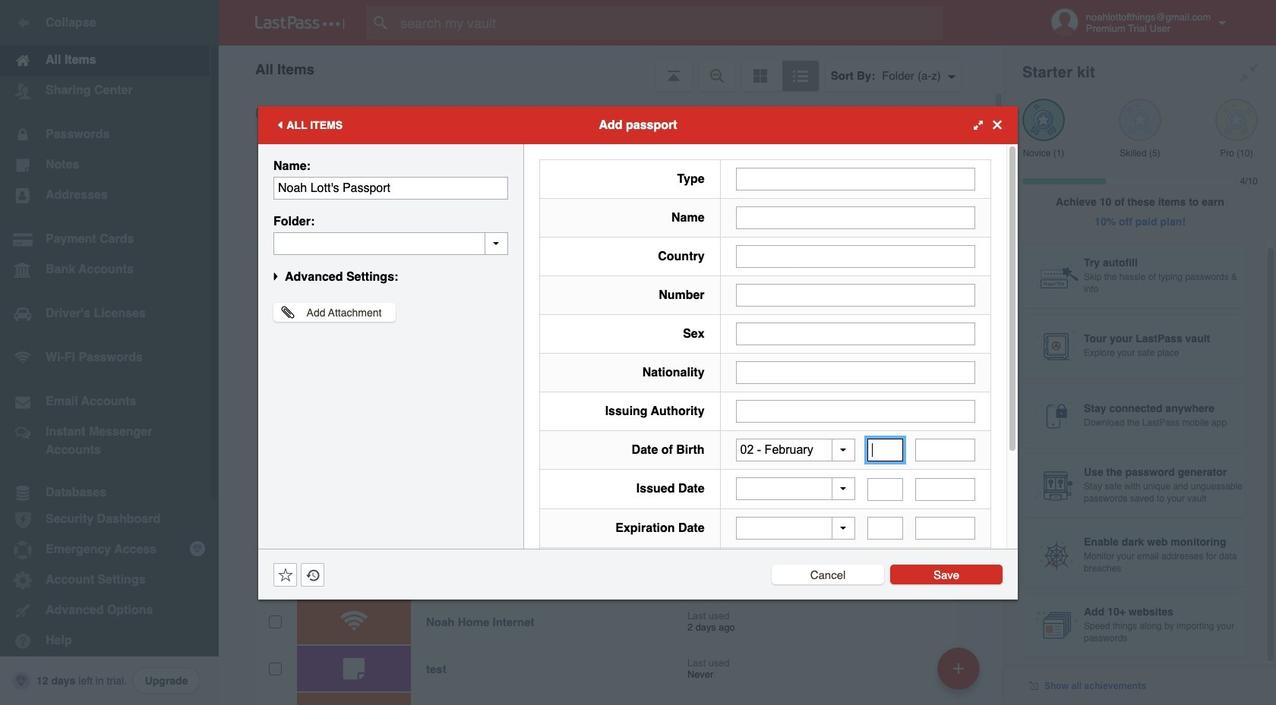 Task type: describe. For each thing, give the bounding box(es) containing it.
lastpass image
[[255, 16, 345, 30]]

vault options navigation
[[219, 46, 1004, 91]]

new item navigation
[[932, 643, 989, 706]]



Task type: locate. For each thing, give the bounding box(es) containing it.
new item image
[[953, 664, 964, 674]]

None text field
[[736, 167, 975, 190], [736, 206, 975, 229], [736, 245, 975, 268], [736, 284, 975, 306], [736, 322, 975, 345], [736, 361, 975, 384], [736, 400, 975, 423], [867, 478, 903, 501], [915, 517, 975, 540], [736, 167, 975, 190], [736, 206, 975, 229], [736, 245, 975, 268], [736, 284, 975, 306], [736, 322, 975, 345], [736, 361, 975, 384], [736, 400, 975, 423], [867, 478, 903, 501], [915, 517, 975, 540]]

main navigation navigation
[[0, 0, 219, 706]]

dialog
[[258, 106, 1018, 659]]

search my vault text field
[[366, 6, 973, 39]]

None text field
[[273, 177, 508, 199], [273, 232, 508, 255], [867, 439, 903, 462], [915, 439, 975, 462], [915, 478, 975, 501], [867, 517, 903, 540], [273, 177, 508, 199], [273, 232, 508, 255], [867, 439, 903, 462], [915, 439, 975, 462], [915, 478, 975, 501], [867, 517, 903, 540]]

Search search field
[[366, 6, 973, 39]]



